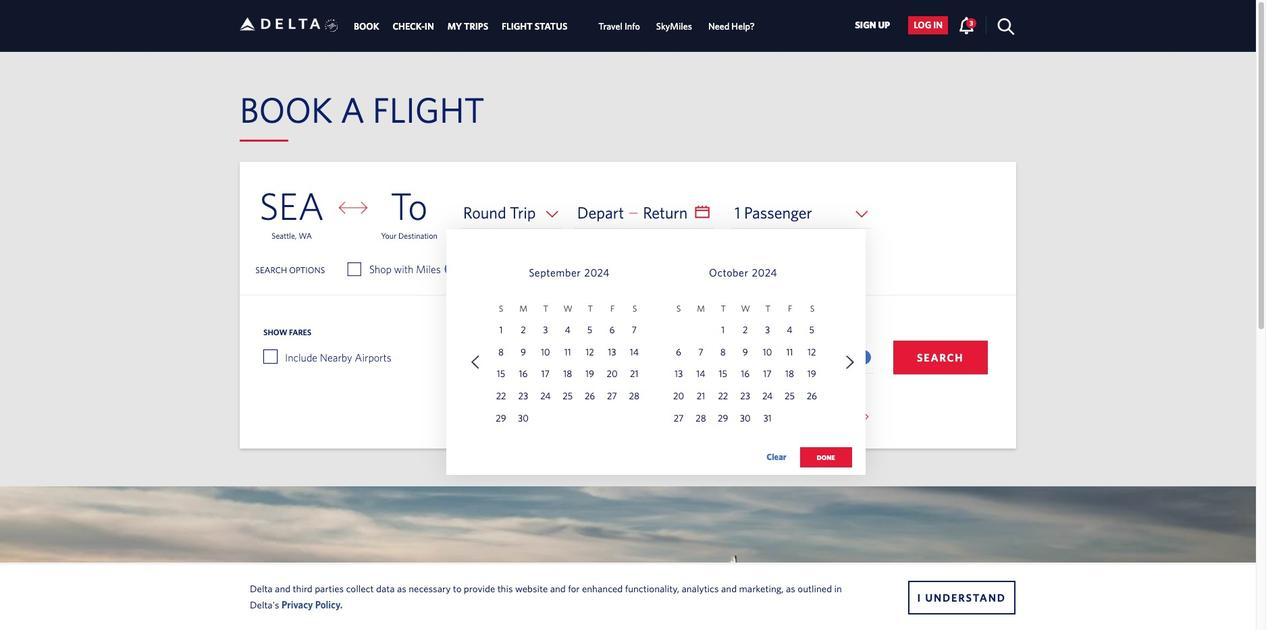 Task type: vqa. For each thing, say whether or not it's contained in the screenshot.
Delta One® option
no



Task type: locate. For each thing, give the bounding box(es) containing it.
My dates are flexible checkbox
[[607, 263, 619, 276]]

3 for october 2024
[[765, 325, 770, 335]]

3 s from the left
[[676, 304, 681, 314]]

website
[[515, 583, 548, 595]]

6 for the bottommost 6 link
[[676, 347, 681, 358]]

3 down september
[[543, 325, 548, 335]]

0 horizontal spatial 27
[[607, 391, 617, 402]]

1 horizontal spatial 14 link
[[692, 367, 710, 384]]

2 1 link from the left
[[714, 323, 732, 340]]

0 horizontal spatial 16
[[519, 369, 528, 380]]

0 horizontal spatial 25
[[563, 391, 573, 402]]

5 link up the meeting code (optional) text field at the right of page
[[803, 323, 821, 340]]

3 for september 2024
[[543, 325, 548, 335]]

1 link down october
[[714, 323, 732, 340]]

2 23 from the left
[[740, 391, 750, 402]]

2024 right fares
[[584, 267, 610, 279]]

Meeting Code (Optional) text field
[[697, 342, 874, 374]]

delta's
[[250, 599, 279, 611]]

as right 'data'
[[397, 583, 406, 595]]

0 horizontal spatial 19
[[586, 369, 594, 380]]

1 link for september
[[492, 323, 510, 340]]

4 link down september 2024
[[559, 323, 576, 340]]

10 link
[[537, 345, 554, 362], [759, 345, 776, 362]]

0 horizontal spatial 5 link
[[581, 323, 599, 340]]

2 w from the left
[[741, 304, 750, 314]]

2 2 from the left
[[743, 325, 748, 335]]

book right "skyteam" "image"
[[354, 21, 379, 32]]

1 passenger
[[735, 203, 812, 222]]

2 17 from the left
[[763, 369, 772, 380]]

and left third
[[275, 583, 291, 595]]

w for september
[[563, 304, 573, 314]]

f down "my dates are flexible" checkbox
[[610, 304, 615, 314]]

destination
[[398, 231, 437, 240]]

3 up the meeting code (optional) text field at the right of page
[[765, 325, 770, 335]]

t down october
[[721, 304, 726, 314]]

1 horizontal spatial 4
[[787, 325, 793, 335]]

11 for first 11 "link" from right
[[786, 347, 793, 358]]

1 horizontal spatial 5
[[809, 325, 814, 335]]

1 link
[[492, 323, 510, 340], [714, 323, 732, 340]]

0 horizontal spatial as
[[397, 583, 406, 595]]

for left the enhanced
[[568, 583, 580, 595]]

5 for october 2024
[[809, 325, 814, 335]]

check-in link
[[393, 14, 434, 39]]

2 right fares
[[521, 325, 526, 335]]

2 f from the left
[[788, 304, 792, 314]]

20 link
[[603, 367, 621, 384], [670, 389, 687, 407]]

need help?
[[708, 21, 755, 32]]

1 horizontal spatial 10 link
[[759, 345, 776, 362]]

check-in
[[393, 21, 434, 32]]

1 10 from the left
[[541, 347, 550, 358]]

9
[[521, 347, 526, 358], [743, 347, 748, 358]]

2 15 from the left
[[719, 369, 727, 380]]

book
[[354, 21, 379, 32], [240, 89, 333, 130]]

7 up use on the right bottom of the page
[[698, 347, 703, 358]]

3 right log in "button"
[[970, 19, 973, 27]]

2 29 from the left
[[718, 413, 728, 424]]

4 link
[[559, 323, 576, 340], [781, 323, 798, 340]]

book a flight
[[240, 89, 485, 130]]

2 m from the left
[[697, 304, 705, 314]]

27 for rightmost the 27 link
[[674, 413, 684, 424]]

i understand
[[917, 592, 1006, 604]]

tab list containing book
[[347, 0, 763, 51]]

4 link up the meeting code (optional) text field at the right of page
[[781, 323, 798, 340]]

5 up the meeting code (optional) text field at the right of page
[[809, 325, 814, 335]]

2 2024 from the left
[[752, 267, 777, 279]]

need help? link
[[708, 14, 755, 39]]

1 link for october
[[714, 323, 732, 340]]

15 for 2nd "15" link from right
[[497, 369, 505, 380]]

1 Passenger field
[[731, 197, 871, 229]]

2 9 from the left
[[743, 347, 748, 358]]

1 15 link from the left
[[492, 367, 510, 384]]

analytics
[[682, 583, 719, 595]]

my trips link
[[448, 14, 488, 39]]

1 16 from the left
[[519, 369, 528, 380]]

1 26 from the left
[[585, 391, 595, 402]]

5 link down september 2024
[[581, 323, 599, 340]]

8 link down fares
[[492, 345, 510, 362]]

1 horizontal spatial 23
[[740, 391, 750, 402]]

1 11 from the left
[[564, 347, 571, 358]]

t
[[543, 304, 548, 314], [588, 304, 593, 314], [721, 304, 726, 314], [765, 304, 770, 314]]

0 horizontal spatial f
[[610, 304, 615, 314]]

search inside 'button'
[[917, 352, 964, 364]]

tab list
[[347, 0, 763, 51]]

1 5 from the left
[[587, 325, 592, 335]]

1 horizontal spatial 16 link
[[737, 367, 754, 384]]

refundable fares
[[498, 263, 573, 276]]

0 horizontal spatial 30
[[518, 413, 529, 424]]

1 right fares
[[499, 325, 503, 335]]

0 horizontal spatial 8 link
[[492, 345, 510, 362]]

m down refundable
[[519, 304, 527, 314]]

8 link up certificates,
[[714, 345, 732, 362]]

1 horizontal spatial search
[[917, 352, 964, 364]]

depart
[[577, 203, 624, 222]]

2024 right october
[[752, 267, 777, 279]]

1 horizontal spatial 30
[[740, 413, 751, 424]]

t down september 2024
[[588, 304, 593, 314]]

3 and from the left
[[721, 583, 737, 595]]

1 12 from the left
[[586, 347, 594, 358]]

16 for 1st 16 link from left
[[519, 369, 528, 380]]

book for book
[[354, 21, 379, 32]]

2 up the meeting code (optional) text field at the right of page
[[743, 325, 748, 335]]

11 link
[[559, 345, 576, 362], [781, 345, 798, 362]]

3 link right log in "button"
[[958, 16, 977, 34]]

in inside the delta and third parties collect data as necessary to provide this website and for enhanced functionality, analytics and marketing, as outlined in delta's
[[834, 583, 842, 595]]

0 vertical spatial 6 link
[[603, 323, 621, 340]]

Include Nearby Airports checkbox
[[263, 350, 277, 363]]

s down my
[[633, 304, 637, 314]]

26
[[585, 391, 595, 402], [807, 391, 817, 402]]

m for september
[[519, 304, 527, 314]]

in right log
[[933, 20, 943, 31]]

7 down my
[[632, 325, 637, 335]]

18
[[563, 369, 572, 380], [785, 369, 794, 380]]

0 horizontal spatial 19 link
[[581, 367, 599, 384]]

0 horizontal spatial delta
[[250, 583, 273, 595]]

1 26 link from the left
[[581, 389, 599, 407]]

for right fares
[[498, 328, 509, 337]]

1 down october
[[721, 325, 725, 335]]

1 horizontal spatial 7
[[698, 347, 703, 358]]

show fares
[[263, 328, 311, 337]]

1 horizontal spatial 6
[[676, 347, 681, 358]]

clear button
[[767, 448, 786, 468]]

1 horizontal spatial 9
[[743, 347, 748, 358]]

0 horizontal spatial and
[[275, 583, 291, 595]]

1 horizontal spatial 17
[[763, 369, 772, 380]]

0 vertical spatial flight
[[502, 21, 533, 32]]

book left the a
[[240, 89, 333, 130]]

are
[[672, 263, 686, 276]]

1 f from the left
[[610, 304, 615, 314]]

2 18 link from the left
[[781, 367, 798, 384]]

1 vertical spatial delta
[[250, 583, 273, 595]]

1 2024 from the left
[[584, 267, 610, 279]]

1 11 link from the left
[[559, 345, 576, 362]]

2 10 link from the left
[[759, 345, 776, 362]]

22 link up certificates,
[[714, 389, 732, 407]]

19 link
[[581, 367, 599, 384], [803, 367, 821, 384]]

0 horizontal spatial 7
[[632, 325, 637, 335]]

for inside 'book' tab panel
[[498, 328, 509, 337]]

and right "website"
[[550, 583, 566, 595]]

1 25 from the left
[[563, 391, 573, 402]]

shop with miles
[[369, 263, 441, 276]]

parties
[[315, 583, 344, 595]]

0 horizontal spatial 10 link
[[537, 345, 554, 362]]

1 horizontal spatial 22 link
[[714, 389, 732, 407]]

1 vertical spatial 14
[[696, 369, 705, 380]]

1 horizontal spatial 12
[[808, 347, 816, 358]]

book tab panel
[[240, 162, 1016, 482]]

calendar expanded, use arrow keys to select date application
[[446, 230, 865, 482]]

s down are
[[676, 304, 681, 314]]

wa
[[299, 231, 312, 240]]

30 link
[[515, 411, 532, 429], [737, 411, 754, 429]]

2 16 link from the left
[[737, 367, 754, 384]]

t down september
[[543, 304, 548, 314]]

10
[[541, 347, 550, 358], [763, 347, 772, 358]]

1 horizontal spatial 29 link
[[714, 411, 732, 429]]

1 24 from the left
[[540, 391, 551, 402]]

1 vertical spatial 28
[[696, 413, 706, 424]]

to
[[391, 184, 428, 228]]

delta air lines image
[[240, 3, 321, 45]]

0 horizontal spatial 26 link
[[581, 389, 599, 407]]

w down october 2024
[[741, 304, 750, 314]]

1 4 from the left
[[565, 325, 571, 335]]

1 horizontal spatial 21 link
[[692, 389, 710, 407]]

12
[[586, 347, 594, 358], [808, 347, 816, 358]]

15 link down fares
[[492, 367, 510, 384]]

0 horizontal spatial 4
[[565, 325, 571, 335]]

f up the meeting code (optional) text field at the right of page
[[788, 304, 792, 314]]

2 30 from the left
[[740, 413, 751, 424]]

1 horizontal spatial 11 link
[[781, 345, 798, 362]]

1 horizontal spatial 9 link
[[737, 345, 754, 362]]

info
[[625, 21, 640, 32]]

23 for 1st 23 link
[[518, 391, 528, 402]]

and
[[275, 583, 291, 595], [550, 583, 566, 595], [721, 583, 737, 595]]

16 link
[[515, 367, 532, 384], [737, 367, 754, 384]]

trips
[[464, 21, 488, 32]]

15 link up certificates,
[[714, 367, 732, 384]]

31 link
[[759, 411, 776, 429]]

25
[[563, 391, 573, 402], [785, 391, 795, 402]]

0 horizontal spatial in
[[834, 583, 842, 595]]

0 vertical spatial 13 link
[[603, 345, 621, 362]]

necessary
[[409, 583, 451, 595]]

a
[[340, 89, 365, 130]]

w down september 2024
[[563, 304, 573, 314]]

5 down september 2024
[[587, 325, 592, 335]]

1 15 from the left
[[497, 369, 505, 380]]

1 vertical spatial for
[[568, 583, 580, 595]]

19
[[586, 369, 594, 380], [808, 369, 816, 380]]

1 left passenger
[[735, 203, 740, 222]]

2 5 link from the left
[[803, 323, 821, 340]]

3 link right fares
[[537, 323, 554, 340]]

1 horizontal spatial book
[[354, 21, 379, 32]]

0 horizontal spatial 24
[[540, 391, 551, 402]]

14 link
[[626, 345, 643, 362], [692, 367, 710, 384]]

Shop with Miles checkbox
[[348, 263, 360, 276]]

0 horizontal spatial 9 link
[[515, 345, 532, 362]]

my trips
[[448, 21, 488, 32]]

1 horizontal spatial 28
[[696, 413, 706, 424]]

search
[[255, 265, 287, 275], [917, 352, 964, 364]]

2 s from the left
[[633, 304, 637, 314]]

sign up
[[855, 20, 890, 31]]

25 link
[[559, 389, 576, 407], [781, 389, 798, 407]]

8 down best fares for
[[498, 347, 504, 358]]

data
[[376, 583, 395, 595]]

sea seattle, wa
[[259, 184, 324, 240]]

2 link right fares
[[515, 323, 532, 340]]

0 horizontal spatial 22 link
[[492, 389, 510, 407]]

2 link
[[515, 323, 532, 340], [737, 323, 754, 340]]

0 horizontal spatial 5
[[587, 325, 592, 335]]

delta up "delta's"
[[250, 583, 273, 595]]

4 up the meeting code (optional) text field at the right of page
[[787, 325, 793, 335]]

0 horizontal spatial 3 link
[[537, 323, 554, 340]]

2 15 link from the left
[[714, 367, 732, 384]]

3 link up the meeting code (optional) text field at the right of page
[[759, 323, 776, 340]]

3 t from the left
[[721, 304, 726, 314]]

as left outlined
[[786, 583, 795, 595]]

1 horizontal spatial 25
[[785, 391, 795, 402]]

4 for september 2024
[[565, 325, 571, 335]]

15 down best fares for
[[497, 369, 505, 380]]

1 horizontal spatial 18 link
[[781, 367, 798, 384]]

1 horizontal spatial 20 link
[[670, 389, 687, 407]]

up
[[878, 20, 890, 31]]

1 5 link from the left
[[581, 323, 599, 340]]

2 19 from the left
[[808, 369, 816, 380]]

1 9 link from the left
[[515, 345, 532, 362]]

1 9 from the left
[[521, 347, 526, 358]]

2 4 from the left
[[787, 325, 793, 335]]

2 8 link from the left
[[714, 345, 732, 362]]

11 for 1st 11 "link"
[[564, 347, 571, 358]]

1 30 link from the left
[[515, 411, 532, 429]]

0 horizontal spatial 12
[[586, 347, 594, 358]]

2 9 link from the left
[[737, 345, 754, 362]]

15 for first "15" link from the right
[[719, 369, 727, 380]]

1 29 from the left
[[496, 413, 506, 424]]

0 horizontal spatial 23 link
[[515, 389, 532, 407]]

travel
[[599, 21, 623, 32]]

2 16 from the left
[[741, 369, 750, 380]]

2 5 from the left
[[809, 325, 814, 335]]

1 19 from the left
[[586, 369, 594, 380]]

1 8 link from the left
[[492, 345, 510, 362]]

1 horizontal spatial 1 link
[[714, 323, 732, 340]]

advance search hero image image
[[0, 487, 1256, 631]]

22 up certificates,
[[718, 391, 728, 402]]

0 vertical spatial 27
[[607, 391, 617, 402]]

29
[[496, 413, 506, 424], [718, 413, 728, 424]]

1 22 from the left
[[496, 391, 506, 402]]

for inside the delta and third parties collect data as necessary to provide this website and for enhanced functionality, analytics and marketing, as outlined in delta's
[[568, 583, 580, 595]]

2 2 link from the left
[[737, 323, 754, 340]]

15
[[497, 369, 505, 380], [719, 369, 727, 380]]

search for search options
[[255, 265, 287, 275]]

search for search
[[917, 352, 964, 364]]

0 vertical spatial book
[[354, 21, 379, 32]]

2 11 from the left
[[786, 347, 793, 358]]

12 link
[[581, 345, 599, 362], [803, 345, 821, 362]]

seattle,
[[272, 231, 297, 240]]

0 vertical spatial 7
[[632, 325, 637, 335]]

Round Trip field
[[460, 197, 562, 229]]

0 horizontal spatial 21
[[630, 369, 639, 380]]

1 4 link from the left
[[559, 323, 576, 340]]

21
[[630, 369, 639, 380], [697, 391, 705, 402]]

28 link
[[626, 389, 643, 407], [692, 411, 710, 429]]

0 horizontal spatial 29
[[496, 413, 506, 424]]

2 29 link from the left
[[714, 411, 732, 429]]

1 horizontal spatial 8
[[720, 347, 726, 358]]

7 link down my
[[626, 323, 643, 340]]

book link
[[354, 14, 379, 39]]

4 s from the left
[[810, 304, 815, 314]]

s up best fares for
[[499, 304, 503, 314]]

1 horizontal spatial 30 link
[[737, 411, 754, 429]]

2 for october
[[743, 325, 748, 335]]

0 horizontal spatial flight
[[373, 89, 485, 130]]

2 4 link from the left
[[781, 323, 798, 340]]

flight
[[502, 21, 533, 32], [373, 89, 485, 130]]

skyteam image
[[325, 5, 338, 47]]

2024
[[584, 267, 610, 279], [752, 267, 777, 279]]

22 link
[[492, 389, 510, 407], [714, 389, 732, 407]]

1 2 link from the left
[[515, 323, 532, 340]]

0 horizontal spatial 11
[[564, 347, 571, 358]]

f
[[610, 304, 615, 314], [788, 304, 792, 314]]

15 up certificates,
[[719, 369, 727, 380]]

0 vertical spatial 6
[[609, 325, 615, 335]]

5
[[587, 325, 592, 335], [809, 325, 814, 335]]

1 17 from the left
[[541, 369, 550, 380]]

18 link
[[559, 367, 576, 384], [781, 367, 798, 384]]

clear
[[767, 452, 786, 463]]

0 horizontal spatial 20
[[607, 369, 618, 380]]

1 18 link from the left
[[559, 367, 576, 384]]

2 24 link from the left
[[759, 389, 776, 407]]

1 horizontal spatial 26
[[807, 391, 817, 402]]

9 link
[[515, 345, 532, 362], [737, 345, 754, 362]]

1 horizontal spatial 13 link
[[670, 367, 687, 384]]

4 down september 2024
[[565, 325, 571, 335]]

policy.
[[315, 599, 343, 611]]

0 horizontal spatial 29 link
[[492, 411, 510, 429]]

1 vertical spatial 13
[[675, 369, 683, 380]]

delta inside 'book' tab panel
[[801, 412, 821, 422]]

24
[[540, 391, 551, 402], [762, 391, 773, 402]]

1 horizontal spatial and
[[550, 583, 566, 595]]

1 1 link from the left
[[492, 323, 510, 340]]

s up the meeting code (optional) text field at the right of page
[[810, 304, 815, 314]]

2 link up the meeting code (optional) text field at the right of page
[[737, 323, 754, 340]]

0 vertical spatial 14 link
[[626, 345, 643, 362]]

done
[[817, 454, 835, 462]]

0 horizontal spatial 21 link
[[626, 367, 643, 384]]

1 horizontal spatial 4 link
[[781, 323, 798, 340]]

7 link up use on the right bottom of the page
[[692, 345, 710, 362]]

delta right or
[[801, 412, 821, 422]]

11
[[564, 347, 571, 358], [786, 347, 793, 358]]

understand
[[925, 592, 1006, 604]]

1 w from the left
[[563, 304, 573, 314]]

1 horizontal spatial 8 link
[[714, 345, 732, 362]]

m down flexible
[[697, 304, 705, 314]]

1 as from the left
[[397, 583, 406, 595]]

1 horizontal spatial f
[[788, 304, 792, 314]]

None text field
[[574, 197, 714, 229]]

1 vertical spatial in
[[834, 583, 842, 595]]

1 horizontal spatial 18
[[785, 369, 794, 380]]

1 horizontal spatial 11
[[786, 347, 793, 358]]

4 link for october 2024
[[781, 323, 798, 340]]

0 vertical spatial 21
[[630, 369, 639, 380]]

0 horizontal spatial 4 link
[[559, 323, 576, 340]]

and right analytics
[[721, 583, 737, 595]]

20
[[607, 369, 618, 380], [673, 391, 684, 402]]

26 for second 26 link from the right
[[585, 391, 595, 402]]

1 link right best
[[492, 323, 510, 340]]

trip
[[510, 203, 536, 222]]

0 vertical spatial 27 link
[[603, 389, 621, 407]]

2 26 link from the left
[[803, 389, 821, 407]]

1 25 link from the left
[[559, 389, 576, 407]]

1 2 from the left
[[521, 325, 526, 335]]

1 22 link from the left
[[492, 389, 510, 407]]

1 vertical spatial search
[[917, 352, 964, 364]]

0 horizontal spatial 24 link
[[537, 389, 554, 407]]

1 vertical spatial 27
[[674, 413, 684, 424]]

1 23 from the left
[[518, 391, 528, 402]]

16 for 1st 16 link from the right
[[741, 369, 750, 380]]

1 horizontal spatial 2 link
[[737, 323, 754, 340]]

1 horizontal spatial 27
[[674, 413, 684, 424]]

22 link down fares
[[492, 389, 510, 407]]

1 horizontal spatial 10
[[763, 347, 772, 358]]

2 17 link from the left
[[759, 367, 776, 384]]

1 m from the left
[[519, 304, 527, 314]]

1 8 from the left
[[498, 347, 504, 358]]

0 horizontal spatial 10
[[541, 347, 550, 358]]

t down october 2024
[[765, 304, 770, 314]]

1 horizontal spatial 3 link
[[759, 323, 776, 340]]

22 down fares
[[496, 391, 506, 402]]

include nearby airports
[[285, 352, 391, 364]]

2 10 from the left
[[763, 347, 772, 358]]

23 link
[[515, 389, 532, 407], [737, 389, 754, 407]]

in right outlined
[[834, 583, 842, 595]]

8 up certificates,
[[720, 347, 726, 358]]



Task type: describe. For each thing, give the bounding box(es) containing it.
3 link for september 2024
[[537, 323, 554, 340]]

w for october
[[741, 304, 750, 314]]

use certificates, ecredits, or delta gift cards link
[[697, 412, 880, 422]]

5 for september 2024
[[587, 325, 592, 335]]

0 vertical spatial 13
[[608, 347, 616, 358]]

1 vertical spatial 7 link
[[692, 345, 710, 362]]

need
[[708, 21, 729, 32]]

shop
[[369, 263, 392, 276]]

2 link for september
[[515, 323, 532, 340]]

status
[[535, 21, 567, 32]]

1 horizontal spatial 20
[[673, 391, 684, 402]]

2 25 link from the left
[[781, 389, 798, 407]]

october
[[709, 267, 748, 279]]

1 s from the left
[[499, 304, 503, 314]]

2024 for september 2024
[[584, 267, 610, 279]]

19 for second 19 link
[[808, 369, 816, 380]]

0 vertical spatial 20 link
[[603, 367, 621, 384]]

2 24 from the left
[[762, 391, 773, 402]]

sign
[[855, 20, 876, 31]]

0 horizontal spatial 6 link
[[603, 323, 621, 340]]

10 for first 10 link from right
[[763, 347, 772, 358]]

i understand button
[[908, 581, 1015, 615]]

best fares for
[[461, 328, 509, 337]]

fares
[[289, 328, 311, 337]]

1 for october 2024
[[721, 325, 725, 335]]

enhanced
[[582, 583, 623, 595]]

2 23 link from the left
[[737, 389, 754, 407]]

1 vertical spatial 21
[[697, 391, 705, 402]]

2 22 link from the left
[[714, 389, 732, 407]]

provide
[[464, 583, 495, 595]]

in
[[425, 21, 434, 32]]

10 for 2nd 10 link from right
[[541, 347, 550, 358]]

1 t from the left
[[543, 304, 548, 314]]

4 t from the left
[[765, 304, 770, 314]]

delta and third parties collect data as necessary to provide this website and for enhanced functionality, analytics and marketing, as outlined in delta's
[[250, 583, 842, 611]]

return
[[643, 203, 688, 222]]

delta inside the delta and third parties collect data as necessary to provide this website and for enhanced functionality, analytics and marketing, as outlined in delta's
[[250, 583, 273, 595]]

2 30 link from the left
[[737, 411, 754, 429]]

6 for leftmost 6 link
[[609, 325, 615, 335]]

my dates are flexible
[[628, 263, 720, 276]]

2 12 from the left
[[808, 347, 816, 358]]

my
[[448, 21, 462, 32]]

travel info
[[599, 21, 640, 32]]

5 link for september 2024
[[581, 323, 599, 340]]

sea
[[259, 184, 324, 228]]

f for october 2024
[[788, 304, 792, 314]]

1 10 link from the left
[[537, 345, 554, 362]]

log in button
[[908, 16, 948, 34]]

round trip
[[463, 203, 536, 222]]

1 for september 2024
[[499, 325, 503, 335]]

travel info link
[[599, 14, 640, 39]]

use
[[697, 412, 711, 422]]

october 2024
[[709, 267, 777, 279]]

f for september 2024
[[610, 304, 615, 314]]

marketing,
[[739, 583, 784, 595]]

m for october
[[697, 304, 705, 314]]

4 for october 2024
[[787, 325, 793, 335]]

5 link for october 2024
[[803, 323, 821, 340]]

3 link for october 2024
[[759, 323, 776, 340]]

collect
[[346, 583, 374, 595]]

your
[[381, 231, 397, 240]]

27 for leftmost the 27 link
[[607, 391, 617, 402]]

1 horizontal spatial 14
[[696, 369, 705, 380]]

1 vertical spatial 21 link
[[692, 389, 710, 407]]

dates
[[645, 263, 669, 276]]

passenger
[[744, 203, 812, 222]]

2 18 from the left
[[785, 369, 794, 380]]

2 link for october
[[737, 323, 754, 340]]

privacy
[[282, 599, 313, 611]]

september
[[529, 267, 581, 279]]

31
[[763, 413, 772, 424]]

to your destination
[[381, 184, 437, 240]]

round
[[463, 203, 506, 222]]

or
[[792, 412, 799, 422]]

19 for 1st 19 link
[[586, 369, 594, 380]]

1 vertical spatial 13 link
[[670, 367, 687, 384]]

gift
[[823, 412, 836, 422]]

1 30 from the left
[[518, 413, 529, 424]]

0 vertical spatial 21 link
[[626, 367, 643, 384]]

2 19 link from the left
[[803, 367, 821, 384]]

flight status link
[[502, 14, 567, 39]]

1 17 link from the left
[[537, 367, 554, 384]]

include
[[285, 352, 317, 364]]

search button
[[893, 341, 988, 375]]

third
[[293, 583, 312, 595]]

use certificates, ecredits, or delta gift cards
[[697, 412, 861, 422]]

1 vertical spatial 6 link
[[670, 345, 687, 362]]

functionality,
[[625, 583, 679, 595]]

check-
[[393, 21, 425, 32]]

nearby
[[320, 352, 352, 364]]

1 12 link from the left
[[581, 345, 599, 362]]

my
[[628, 263, 643, 276]]

sign up link
[[850, 16, 896, 34]]

0 horizontal spatial 28
[[629, 391, 640, 402]]

september 2024
[[529, 267, 610, 279]]

log in
[[914, 20, 943, 31]]

i
[[917, 592, 922, 604]]

1 23 link from the left
[[515, 389, 532, 407]]

airports
[[355, 352, 391, 364]]

done button
[[800, 448, 852, 468]]

this
[[497, 583, 513, 595]]

23 for first 23 link from right
[[740, 391, 750, 402]]

cards
[[838, 412, 859, 422]]

2 12 link from the left
[[803, 345, 821, 362]]

outlined
[[798, 583, 832, 595]]

flexible
[[688, 263, 720, 276]]

privacy policy.
[[282, 599, 343, 611]]

1 vertical spatial 20 link
[[670, 389, 687, 407]]

2024 for october 2024
[[752, 267, 777, 279]]

2 t from the left
[[588, 304, 593, 314]]

certificates,
[[713, 412, 756, 422]]

show
[[263, 328, 287, 337]]

search options
[[255, 265, 325, 275]]

ecredits,
[[758, 412, 790, 422]]

2 as from the left
[[786, 583, 795, 595]]

2 8 from the left
[[720, 347, 726, 358]]

to
[[453, 583, 462, 595]]

2 horizontal spatial 3 link
[[958, 16, 977, 34]]

4 link for september 2024
[[559, 323, 576, 340]]

0 horizontal spatial 28 link
[[626, 389, 643, 407]]

0 horizontal spatial 27 link
[[603, 389, 621, 407]]

2 25 from the left
[[785, 391, 795, 402]]

none text field inside 'book' tab panel
[[574, 197, 714, 229]]

dropdown caret image
[[859, 413, 872, 422]]

0 horizontal spatial 14
[[630, 347, 639, 358]]

1 29 link from the left
[[492, 411, 510, 429]]

0 horizontal spatial 13 link
[[603, 345, 621, 362]]

1 inside field
[[735, 203, 740, 222]]

1 and from the left
[[275, 583, 291, 595]]

0 vertical spatial 7 link
[[626, 323, 643, 340]]

flight status
[[502, 21, 567, 32]]

1 16 link from the left
[[515, 367, 532, 384]]

1 19 link from the left
[[581, 367, 599, 384]]

best
[[461, 328, 476, 337]]

26 for second 26 link
[[807, 391, 817, 402]]

1 horizontal spatial 27 link
[[670, 411, 687, 429]]

1 24 link from the left
[[537, 389, 554, 407]]

2 and from the left
[[550, 583, 566, 595]]

in inside log in "button"
[[933, 20, 943, 31]]

2 for september
[[521, 325, 526, 335]]

log
[[914, 20, 931, 31]]

0 horizontal spatial 14 link
[[626, 345, 643, 362]]

1 18 from the left
[[563, 369, 572, 380]]

miles
[[416, 263, 441, 276]]

fares
[[550, 263, 573, 276]]

2 11 link from the left
[[781, 345, 798, 362]]

2 22 from the left
[[718, 391, 728, 402]]

refundable
[[498, 263, 547, 276]]

book for book a flight
[[240, 89, 333, 130]]

skymiles link
[[656, 14, 692, 39]]

skymiles
[[656, 21, 692, 32]]

privacy policy. link
[[282, 599, 343, 611]]

2 horizontal spatial 3
[[970, 19, 973, 27]]

1 horizontal spatial 28 link
[[692, 411, 710, 429]]



